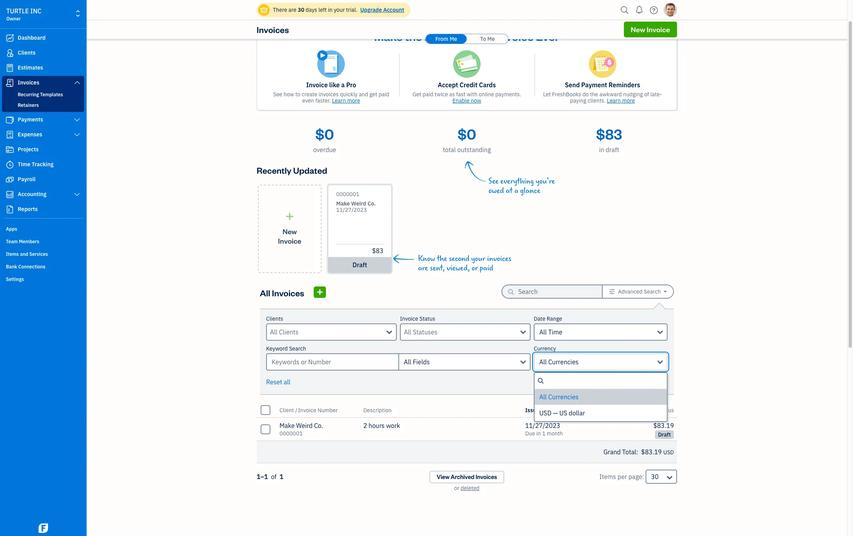 Task type: locate. For each thing, give the bounding box(es) containing it.
caretdown image
[[557, 408, 560, 414]]

currencies up caretdown icon
[[548, 394, 579, 402]]

recurring
[[18, 92, 39, 98]]

2 more from the left
[[622, 97, 635, 104]]

2 horizontal spatial /
[[655, 407, 657, 414]]

1 horizontal spatial co.
[[368, 200, 376, 207]]

draft
[[606, 146, 619, 154], [353, 261, 367, 269], [658, 432, 671, 439]]

learn more for a
[[332, 97, 360, 104]]

0 vertical spatial $83
[[596, 125, 622, 143]]

new down notifications icon
[[631, 25, 645, 34]]

payments
[[18, 116, 43, 123]]

outstanding
[[457, 146, 491, 154]]

learn
[[332, 97, 346, 104], [607, 97, 621, 104]]

make
[[374, 29, 403, 44], [336, 200, 350, 207], [280, 422, 295, 430]]

invoices inside know the second your invoices are sent, viewed, or paid
[[487, 255, 511, 264]]

$83.19 draft
[[653, 422, 674, 439]]

usd — us dollar option
[[535, 406, 667, 422]]

0 vertical spatial clients
[[18, 49, 36, 56]]

new invoice link for know the second your invoices are sent, viewed, or paid
[[258, 185, 322, 274]]

1 horizontal spatial more
[[622, 97, 635, 104]]

1 vertical spatial new
[[283, 227, 297, 236]]

0 vertical spatial currencies
[[548, 359, 579, 367]]

1 me from the left
[[450, 35, 457, 43]]

make for make weird co. 0000001
[[280, 422, 295, 430]]

your right second
[[471, 255, 485, 264]]

1 vertical spatial items
[[599, 474, 616, 481]]

0 horizontal spatial learn
[[332, 97, 346, 104]]

0 horizontal spatial items
[[6, 252, 19, 257]]

Keyword Search field
[[398, 354, 531, 371]]

see
[[273, 91, 282, 98], [489, 177, 499, 186]]

usd left '—'
[[539, 410, 551, 418]]

1 right 1–1
[[280, 474, 283, 481]]

1 horizontal spatial see
[[489, 177, 499, 186]]

2 me from the left
[[487, 35, 495, 43]]

estimates link
[[2, 61, 84, 75]]

see inside see how to create invoices quickly and get paid even faster.
[[273, 91, 282, 98]]

$0 total outstanding
[[443, 125, 491, 154]]

new down plus "image"
[[283, 227, 297, 236]]

items inside main element
[[6, 252, 19, 257]]

all inside all currencies dropdown button
[[539, 359, 547, 367]]

1 vertical spatial are
[[418, 264, 428, 273]]

1 currencies from the top
[[548, 359, 579, 367]]

glance
[[520, 187, 540, 196]]

0 horizontal spatial usd
[[539, 410, 551, 418]]

issued date
[[525, 407, 556, 414]]

clients up 'estimates'
[[18, 49, 36, 56]]

learn more for reminders
[[607, 97, 635, 104]]

see up owed
[[489, 177, 499, 186]]

chevron large down image inside payments link
[[73, 117, 81, 123]]

0 vertical spatial co.
[[368, 200, 376, 207]]

me for from me
[[450, 35, 457, 43]]

new invoice down plus "image"
[[278, 227, 301, 245]]

0 vertical spatial invoices
[[319, 91, 339, 98]]

1 vertical spatial search
[[289, 346, 306, 353]]

0 horizontal spatial 0000001
[[280, 431, 303, 438]]

$83.19 right :
[[641, 449, 662, 457]]

new invoice
[[631, 25, 670, 34], [278, 227, 301, 245]]

1 horizontal spatial 0000001
[[336, 191, 359, 198]]

11/27/2023 inside 11/27/2023 due in 1 month
[[525, 422, 560, 430]]

time down the range
[[548, 329, 562, 337]]

all currencies for all currencies dropdown button
[[539, 359, 579, 367]]

a left pro
[[341, 81, 345, 89]]

0 horizontal spatial learn more
[[332, 97, 360, 104]]

and down team members
[[20, 252, 28, 257]]

0 vertical spatial 0000001
[[336, 191, 359, 198]]

currencies inside option
[[548, 394, 579, 402]]

1 more from the left
[[347, 97, 360, 104]]

from me
[[435, 35, 457, 43]]

the for know the second your invoices are sent, viewed, or paid
[[437, 255, 447, 264]]

accept credit cards get paid twice as fast with online payments. enable now
[[413, 81, 521, 104]]

1 horizontal spatial 11/27/2023
[[525, 422, 560, 430]]

1 horizontal spatial new invoice
[[631, 25, 670, 34]]

currency
[[534, 346, 556, 353]]

2 horizontal spatial the
[[590, 91, 598, 98]]

1 vertical spatial 30
[[651, 474, 659, 481]]

0 horizontal spatial clients
[[18, 49, 36, 56]]

date for due
[[576, 407, 587, 414]]

0 horizontal spatial in
[[328, 6, 333, 13]]

send
[[565, 81, 580, 89]]

2 vertical spatial the
[[437, 255, 447, 264]]

your left trial.
[[334, 6, 345, 13]]

0 horizontal spatial status
[[419, 316, 435, 323]]

status up $83.19 draft
[[658, 407, 674, 414]]

all currencies up caretdown icon
[[539, 394, 579, 402]]

currencies for list box containing all currencies
[[548, 394, 579, 402]]

invoices inside view archived invoices or deleted
[[476, 474, 497, 481]]

see left how
[[273, 91, 282, 98]]

items down team
[[6, 252, 19, 257]]

new
[[631, 25, 645, 34], [283, 227, 297, 236]]

status link
[[658, 407, 674, 414]]

make inside make weird co. 0000001
[[280, 422, 295, 430]]

upgrade account link
[[359, 6, 404, 13]]

payroll
[[18, 176, 36, 183]]

1 $0 from the left
[[315, 125, 334, 143]]

apps link
[[2, 223, 84, 235]]

create
[[302, 91, 317, 98]]

1 horizontal spatial of
[[644, 91, 649, 98]]

0 horizontal spatial co.
[[314, 422, 323, 430]]

per
[[618, 474, 627, 481]]

1 horizontal spatial draft
[[606, 146, 619, 154]]

date left caretdown icon
[[544, 407, 556, 414]]

search left caretdown image
[[644, 289, 661, 296]]

0 horizontal spatial paid
[[379, 91, 389, 98]]

$83 for $83 in draft
[[596, 125, 622, 143]]

freshbooks image
[[37, 524, 50, 534]]

learn more down pro
[[332, 97, 360, 104]]

0 vertical spatial are
[[288, 6, 296, 13]]

close image
[[663, 27, 672, 36]]

3 chevron large down image from the top
[[73, 192, 81, 198]]

0 vertical spatial chevron large down image
[[73, 80, 81, 86]]

weird
[[351, 200, 366, 207], [296, 422, 313, 430]]

invoices inside main element
[[18, 79, 39, 86]]

30
[[298, 6, 304, 13], [651, 474, 659, 481]]

2 vertical spatial draft
[[658, 432, 671, 439]]

items left per
[[599, 474, 616, 481]]

awkward
[[599, 91, 622, 98]]

chevron large down image
[[73, 80, 81, 86], [73, 117, 81, 123], [73, 192, 81, 198]]

30 left days
[[298, 6, 304, 13]]

0 vertical spatial usd
[[539, 410, 551, 418]]

/ right caretdown icon
[[562, 407, 564, 414]]

me for to me
[[487, 35, 495, 43]]

chevron large down image up chevron large down icon
[[73, 117, 81, 123]]

issued date link
[[525, 407, 562, 414]]

the left the most
[[405, 29, 422, 44]]

bank
[[6, 264, 17, 270]]

0 vertical spatial or
[[472, 264, 478, 273]]

chevron large down image up "recurring templates" link
[[73, 80, 81, 86]]

weird inside 0000001 make weird co. 11/27/2023
[[351, 200, 366, 207]]

learn right faster.
[[332, 97, 346, 104]]

retainers
[[18, 102, 39, 108]]

all currencies inside all currencies option
[[539, 394, 579, 402]]

learn right clients.
[[607, 97, 621, 104]]

new invoice link for invoices
[[624, 22, 677, 37]]

0 vertical spatial time
[[18, 161, 30, 168]]

as
[[449, 91, 455, 98]]

0 horizontal spatial $0
[[315, 125, 334, 143]]

0000001
[[336, 191, 359, 198], [280, 431, 303, 438]]

chevron large down image for accounting
[[73, 192, 81, 198]]

new invoice down go to help icon
[[631, 25, 670, 34]]

the for make the most payable invoice ever
[[405, 29, 422, 44]]

of inside let freshbooks do the awkward nudging of late- paying clients.
[[644, 91, 649, 98]]

1 horizontal spatial invoices
[[487, 255, 511, 264]]

0 horizontal spatial make
[[280, 422, 295, 430]]

1 vertical spatial time
[[548, 329, 562, 337]]

30 right page:
[[651, 474, 659, 481]]

dashboard image
[[5, 34, 15, 42]]

clients link
[[2, 46, 84, 60]]

tracking
[[32, 161, 54, 168]]

me right the to
[[487, 35, 495, 43]]

2 horizontal spatial paid
[[480, 264, 493, 273]]

dashboard
[[18, 34, 46, 41]]

1 vertical spatial $83.19
[[641, 449, 662, 457]]

0 horizontal spatial weird
[[296, 422, 313, 430]]

currencies inside dropdown button
[[548, 359, 579, 367]]

second
[[449, 255, 469, 264]]

1 vertical spatial a
[[514, 187, 518, 196]]

date range
[[534, 316, 562, 323]]

cards
[[479, 81, 496, 89]]

even
[[302, 97, 314, 104]]

list box
[[535, 390, 667, 422]]

learn more
[[332, 97, 360, 104], [607, 97, 635, 104]]

1 vertical spatial the
[[590, 91, 598, 98]]

retainers link
[[4, 101, 83, 110]]

invoices up deleted link on the bottom
[[476, 474, 497, 481]]

Keyword Search text field
[[266, 354, 398, 371]]

all inside all time dropdown button
[[539, 329, 547, 337]]

me
[[450, 35, 457, 43], [487, 35, 495, 43]]

1 vertical spatial all currencies
[[539, 394, 579, 402]]

1 vertical spatial currencies
[[548, 394, 579, 402]]

1 horizontal spatial in
[[536, 431, 541, 438]]

amount
[[634, 407, 654, 414]]

/ for client
[[295, 407, 297, 414]]

1 all currencies from the top
[[539, 359, 579, 367]]

1 horizontal spatial 30
[[651, 474, 659, 481]]

all for all currencies dropdown button
[[539, 359, 547, 367]]

all time
[[539, 329, 562, 337]]

see inside see everything you're owed at a glance
[[489, 177, 499, 186]]

1 left month
[[542, 431, 545, 438]]

more down reminders
[[622, 97, 635, 104]]

0 horizontal spatial new
[[283, 227, 297, 236]]

time right timer image
[[18, 161, 30, 168]]

invoices up recurring
[[18, 79, 39, 86]]

1 inside 11/27/2023 due in 1 month
[[542, 431, 545, 438]]

1 horizontal spatial /
[[562, 407, 564, 414]]

0 vertical spatial weird
[[351, 200, 366, 207]]

learn more down reminders
[[607, 97, 635, 104]]

more
[[347, 97, 360, 104], [622, 97, 635, 104]]

account
[[383, 6, 404, 13]]

the up sent,
[[437, 255, 447, 264]]

0 horizontal spatial search
[[289, 346, 306, 353]]

invoice number link
[[298, 407, 338, 414]]

2 currencies from the top
[[548, 394, 579, 402]]

search right keyword
[[289, 346, 306, 353]]

search for advanced search
[[644, 289, 661, 296]]

usd down $83.19 draft
[[663, 450, 674, 457]]

search inside dropdown button
[[644, 289, 661, 296]]

2 learn from the left
[[607, 97, 621, 104]]

$0 up overdue
[[315, 125, 334, 143]]

1 vertical spatial 11/27/2023
[[525, 422, 560, 430]]

0 vertical spatial items
[[6, 252, 19, 257]]

30 inside items per page: field
[[651, 474, 659, 481]]

paid inside know the second your invoices are sent, viewed, or paid
[[480, 264, 493, 273]]

1 learn more from the left
[[332, 97, 360, 104]]

payable
[[453, 29, 494, 44]]

1 horizontal spatial new invoice link
[[624, 22, 677, 37]]

0 horizontal spatial new invoice link
[[258, 185, 322, 274]]

0 vertical spatial a
[[341, 81, 345, 89]]

all currencies down currency at the right
[[539, 359, 579, 367]]

1 chevron large down image from the top
[[73, 80, 81, 86]]

3 / from the left
[[655, 407, 657, 414]]

chevron large down image up reports link
[[73, 192, 81, 198]]

1 vertical spatial $83
[[372, 247, 383, 255]]

a right at
[[514, 187, 518, 196]]

are inside know the second your invoices are sent, viewed, or paid
[[418, 264, 428, 273]]

1 vertical spatial in
[[599, 146, 604, 154]]

more down pro
[[347, 97, 360, 104]]

all inside keyword search field
[[404, 359, 411, 367]]

learn for a
[[332, 97, 346, 104]]

Search search field
[[535, 377, 667, 386]]

money image
[[5, 176, 15, 184]]

0 horizontal spatial see
[[273, 91, 282, 98]]

in inside 11/27/2023 due in 1 month
[[536, 431, 541, 438]]

2 horizontal spatial make
[[374, 29, 403, 44]]

or
[[472, 264, 478, 273], [454, 485, 459, 492]]

2 all currencies from the top
[[539, 394, 579, 402]]

search
[[644, 289, 661, 296], [289, 346, 306, 353]]

are down know
[[418, 264, 428, 273]]

date left the range
[[534, 316, 545, 323]]

0 horizontal spatial or
[[454, 485, 459, 492]]

month
[[547, 431, 563, 438]]

0 vertical spatial all currencies
[[539, 359, 579, 367]]

in inside $83 in draft
[[599, 146, 604, 154]]

1 vertical spatial weird
[[296, 422, 313, 430]]

1 horizontal spatial me
[[487, 35, 495, 43]]

add invoice image
[[316, 288, 324, 297]]

/
[[295, 407, 297, 414], [562, 407, 564, 414], [655, 407, 657, 414]]

the right 'do' at the right top
[[590, 91, 598, 98]]

0 horizontal spatial and
[[20, 252, 28, 257]]

client image
[[5, 49, 15, 57]]

expense image
[[5, 131, 15, 139]]

co. inside 0000001 make weird co. 11/27/2023
[[368, 200, 376, 207]]

chevron large down image inside accounting link
[[73, 192, 81, 198]]

or right viewed,
[[472, 264, 478, 273]]

0 vertical spatial see
[[273, 91, 282, 98]]

me right from
[[450, 35, 457, 43]]

0 horizontal spatial invoices
[[319, 91, 339, 98]]

to
[[480, 35, 486, 43]]

and left get
[[359, 91, 368, 98]]

1 horizontal spatial learn more
[[607, 97, 635, 104]]

Search text field
[[518, 286, 589, 298]]

make inside 0000001 make weird co. 11/27/2023
[[336, 200, 350, 207]]

status up all statuses search field
[[419, 316, 435, 323]]

make for make the most payable invoice ever
[[374, 29, 403, 44]]

1 vertical spatial invoices
[[487, 255, 511, 264]]

let
[[543, 91, 551, 98]]

2 learn more from the left
[[607, 97, 635, 104]]

1 vertical spatial 1
[[280, 474, 283, 481]]

apply
[[641, 378, 661, 387]]

all inside all currencies option
[[539, 394, 547, 402]]

recurring templates
[[18, 92, 63, 98]]

items and services
[[6, 252, 48, 257]]

0 vertical spatial 11/27/2023
[[336, 207, 367, 214]]

date right us
[[576, 407, 587, 414]]

1 horizontal spatial a
[[514, 187, 518, 196]]

0 vertical spatial draft
[[606, 146, 619, 154]]

1 horizontal spatial $83
[[596, 125, 622, 143]]

payments link
[[2, 113, 84, 127]]

all currencies inside all currencies dropdown button
[[539, 359, 579, 367]]

see everything you're owed at a glance
[[489, 177, 555, 196]]

1 horizontal spatial or
[[472, 264, 478, 273]]

$0 inside "$0 overdue"
[[315, 125, 334, 143]]

your
[[334, 6, 345, 13], [471, 255, 485, 264]]

of right 1–1
[[271, 474, 277, 481]]

are right there
[[288, 6, 296, 13]]

1 / from the left
[[295, 407, 297, 414]]

$0 up outstanding
[[458, 125, 476, 143]]

—
[[553, 410, 558, 418]]

usd inside grand total : $83.19 usd
[[663, 450, 674, 457]]

the inside know the second your invoices are sent, viewed, or paid
[[437, 255, 447, 264]]

of left late-
[[644, 91, 649, 98]]

$83.19 down 'status' link
[[653, 422, 674, 430]]

payroll link
[[2, 173, 84, 187]]

1 horizontal spatial usd
[[663, 450, 674, 457]]

/ left 'status' link
[[655, 407, 657, 414]]

reset
[[266, 379, 282, 387]]

apps
[[6, 226, 17, 232]]

or down "archived"
[[454, 485, 459, 492]]

currencies down currency at the right
[[548, 359, 579, 367]]

1 vertical spatial draft
[[353, 261, 367, 269]]

invoices inside see how to create invoices quickly and get paid even faster.
[[319, 91, 339, 98]]

page:
[[629, 474, 644, 481]]

2 chevron large down image from the top
[[73, 117, 81, 123]]

$0 inside $0 total outstanding
[[458, 125, 476, 143]]

2 horizontal spatial draft
[[658, 432, 671, 439]]

1 vertical spatial 0000001
[[280, 431, 303, 438]]

1 horizontal spatial make
[[336, 200, 350, 207]]

clients.
[[588, 97, 606, 104]]

0 horizontal spatial due
[[525, 431, 535, 438]]

team members
[[6, 239, 39, 245]]

more for send payment reminders
[[622, 97, 635, 104]]

0 vertical spatial the
[[405, 29, 422, 44]]

2 horizontal spatial in
[[599, 146, 604, 154]]

see for see everything you're owed at a glance
[[489, 177, 499, 186]]

1 learn from the left
[[332, 97, 346, 104]]

grand
[[603, 449, 621, 457]]

0 horizontal spatial draft
[[353, 261, 367, 269]]

number
[[318, 407, 338, 414]]

a inside see everything you're owed at a glance
[[514, 187, 518, 196]]

clients inside main element
[[18, 49, 36, 56]]

turtle inc owner
[[6, 7, 41, 22]]

currencies
[[548, 359, 579, 367], [548, 394, 579, 402]]

invoices for even
[[319, 91, 339, 98]]

clients down all invoices
[[266, 316, 283, 323]]

1 vertical spatial chevron large down image
[[73, 117, 81, 123]]

/ right the client
[[295, 407, 297, 414]]

the inside let freshbooks do the awkward nudging of late- paying clients.
[[590, 91, 598, 98]]

of
[[644, 91, 649, 98], [271, 474, 277, 481]]

chevron large down image for invoices
[[73, 80, 81, 86]]

1 horizontal spatial paid
[[423, 91, 433, 98]]

2 vertical spatial in
[[536, 431, 541, 438]]

$0
[[315, 125, 334, 143], [458, 125, 476, 143]]

1 horizontal spatial are
[[418, 264, 428, 273]]

2 $0 from the left
[[458, 125, 476, 143]]

status
[[419, 316, 435, 323], [658, 407, 674, 414]]

0 vertical spatial your
[[334, 6, 345, 13]]

online
[[479, 91, 494, 98]]

owner
[[6, 16, 21, 22]]

chart image
[[5, 191, 15, 199]]

timer image
[[5, 161, 15, 169]]

1 vertical spatial new invoice
[[278, 227, 301, 245]]



Task type: describe. For each thing, give the bounding box(es) containing it.
1 vertical spatial status
[[658, 407, 674, 414]]

chevron large down image
[[73, 132, 81, 138]]

11/27/2023 inside 0000001 make weird co. 11/27/2023
[[336, 207, 367, 214]]

Items per page: field
[[646, 470, 677, 485]]

your inside know the second your invoices are sent, viewed, or paid
[[471, 255, 485, 264]]

0 vertical spatial in
[[328, 6, 333, 13]]

go to help image
[[648, 4, 660, 16]]

amount / status
[[634, 407, 674, 414]]

list box containing all currencies
[[535, 390, 667, 422]]

All Clients search field
[[270, 328, 387, 337]]

search image
[[618, 4, 631, 16]]

projects link
[[2, 143, 84, 157]]

report image
[[5, 206, 15, 214]]

client / invoice number
[[280, 407, 338, 414]]

quickly
[[340, 91, 358, 98]]

and inside see how to create invoices quickly and get paid even faster.
[[359, 91, 368, 98]]

get
[[413, 91, 421, 98]]

view
[[437, 474, 450, 481]]

payments.
[[495, 91, 521, 98]]

view archived invoices link
[[430, 472, 504, 484]]

accounting
[[18, 191, 46, 198]]

usd inside option
[[539, 410, 551, 418]]

draft inside $83 in draft
[[606, 146, 619, 154]]

invoices left "add invoice" image
[[272, 288, 304, 299]]

bank connections link
[[2, 261, 84, 273]]

overdue
[[313, 146, 336, 154]]

0 horizontal spatial are
[[288, 6, 296, 13]]

0 vertical spatial 30
[[298, 6, 304, 13]]

archived
[[451, 474, 474, 481]]

late-
[[650, 91, 662, 98]]

time inside dropdown button
[[548, 329, 562, 337]]

invoice like a pro
[[306, 81, 356, 89]]

range
[[547, 316, 562, 323]]

team members link
[[2, 236, 84, 248]]

date for issued
[[544, 407, 556, 414]]

let freshbooks do the awkward nudging of late- paying clients.
[[543, 91, 662, 104]]

all
[[284, 379, 290, 387]]

0 vertical spatial new
[[631, 25, 645, 34]]

invoice image
[[5, 79, 15, 87]]

know
[[418, 255, 435, 264]]

client link
[[280, 407, 295, 414]]

main element
[[0, 0, 106, 537]]

accept credit cards image
[[453, 50, 481, 78]]

0 vertical spatial new invoice
[[631, 25, 670, 34]]

All Statuses search field
[[404, 328, 520, 337]]

time tracking link
[[2, 158, 84, 172]]

dollar
[[569, 410, 585, 418]]

notifications image
[[633, 2, 646, 18]]

recently
[[257, 165, 291, 176]]

2 hours work
[[363, 422, 400, 430]]

recurring templates link
[[4, 90, 83, 100]]

all for keyword search field
[[404, 359, 411, 367]]

2 hours work link
[[354, 418, 522, 441]]

or inside know the second your invoices are sent, viewed, or paid
[[472, 264, 478, 273]]

client
[[280, 407, 294, 414]]

$0 for $0 overdue
[[315, 125, 334, 143]]

paying
[[570, 97, 586, 104]]

cancel button
[[595, 374, 633, 390]]

description link
[[363, 407, 392, 414]]

0000001 inside 0000001 make weird co. 11/27/2023
[[336, 191, 359, 198]]

$83 for $83
[[372, 247, 383, 255]]

0 vertical spatial $83.19
[[653, 422, 674, 430]]

all time button
[[534, 324, 668, 341]]

members
[[19, 239, 39, 245]]

invoices down there
[[257, 24, 289, 35]]

send payment reminders image
[[589, 50, 616, 78]]

sent,
[[430, 264, 445, 273]]

all invoices
[[260, 288, 304, 299]]

11/27/2023 due in 1 month
[[525, 422, 563, 438]]

settings image
[[609, 289, 615, 295]]

paid inside accept credit cards get paid twice as fast with online payments. enable now
[[423, 91, 433, 98]]

now
[[471, 97, 481, 104]]

ever
[[536, 29, 560, 44]]

from
[[435, 35, 448, 43]]

or inside view archived invoices or deleted
[[454, 485, 459, 492]]

1 vertical spatial of
[[271, 474, 277, 481]]

everything
[[500, 177, 534, 186]]

make the most payable invoice ever
[[374, 29, 560, 44]]

fast
[[456, 91, 465, 98]]

1 horizontal spatial clients
[[266, 316, 283, 323]]

projects
[[18, 146, 39, 153]]

draft inside $83.19 draft
[[658, 432, 671, 439]]

search for keyword search
[[289, 346, 306, 353]]

to me
[[480, 35, 495, 43]]

advanced search button
[[603, 286, 673, 298]]

invoices for paid
[[487, 255, 511, 264]]

$0 overdue
[[313, 125, 336, 154]]

chevron large down image for payments
[[73, 117, 81, 123]]

services
[[29, 252, 48, 257]]

grand total : $83.19 usd
[[603, 449, 674, 457]]

all for all time dropdown button
[[539, 329, 547, 337]]

advanced search
[[618, 289, 661, 296]]

due inside 11/27/2023 due in 1 month
[[525, 431, 535, 438]]

time inside main element
[[18, 161, 30, 168]]

0 horizontal spatial new invoice
[[278, 227, 301, 245]]

time tracking
[[18, 161, 54, 168]]

at
[[506, 187, 513, 196]]

accounting link
[[2, 188, 84, 202]]

0 vertical spatial due
[[565, 407, 574, 414]]

make weird co. 0000001
[[280, 422, 323, 438]]

reports link
[[2, 203, 84, 217]]

:
[[636, 449, 638, 457]]

us
[[559, 410, 567, 418]]

0 horizontal spatial a
[[341, 81, 345, 89]]

there
[[273, 6, 287, 13]]

owed
[[489, 187, 504, 196]]

items for items and services
[[6, 252, 19, 257]]

know the second your invoices are sent, viewed, or paid
[[418, 255, 511, 273]]

2 / from the left
[[562, 407, 564, 414]]

cancel
[[603, 378, 625, 387]]

expenses
[[18, 131, 42, 138]]

see for see how to create invoices quickly and get paid even faster.
[[273, 91, 282, 98]]

to me link
[[467, 34, 508, 44]]

plus image
[[285, 213, 294, 221]]

currencies for all currencies dropdown button
[[548, 359, 579, 367]]

all currencies for list box containing all currencies
[[539, 394, 579, 402]]

usd — us dollar
[[539, 410, 585, 418]]

reminders
[[609, 81, 640, 89]]

deleted link
[[461, 485, 480, 492]]

all currencies option
[[535, 390, 667, 406]]

bank connections
[[6, 264, 45, 270]]

there are 30 days left in your trial. upgrade account
[[273, 6, 404, 13]]

all fields
[[404, 359, 430, 367]]

and inside main element
[[20, 252, 28, 257]]

caretdown image
[[664, 289, 667, 295]]

freshbooks
[[552, 91, 581, 98]]

deleted
[[461, 485, 480, 492]]

payment
[[581, 81, 607, 89]]

crown image
[[260, 6, 268, 14]]

$0 for $0 total outstanding
[[458, 125, 476, 143]]

weird inside make weird co. 0000001
[[296, 422, 313, 430]]

do
[[583, 91, 589, 98]]

/ for amount
[[655, 407, 657, 414]]

estimates
[[18, 64, 43, 71]]

0000001 inside make weird co. 0000001
[[280, 431, 303, 438]]

most
[[424, 29, 450, 44]]

co. inside make weird co. 0000001
[[314, 422, 323, 430]]

left
[[318, 6, 327, 13]]

due date
[[565, 407, 587, 414]]

more for invoice like a pro
[[347, 97, 360, 104]]

from me link
[[426, 34, 467, 44]]

project image
[[5, 146, 15, 154]]

keyword
[[266, 346, 288, 353]]

learn for reminders
[[607, 97, 621, 104]]

connections
[[18, 264, 45, 270]]

invoice like a pro image
[[317, 50, 345, 78]]

items for items per page:
[[599, 474, 616, 481]]

paid inside see how to create invoices quickly and get paid even faster.
[[379, 91, 389, 98]]

estimate image
[[5, 64, 15, 72]]

payment image
[[5, 116, 15, 124]]

amount link
[[634, 407, 655, 414]]

advanced
[[618, 289, 642, 296]]

total
[[443, 146, 456, 154]]



Task type: vqa. For each thing, say whether or not it's contained in the screenshot.


